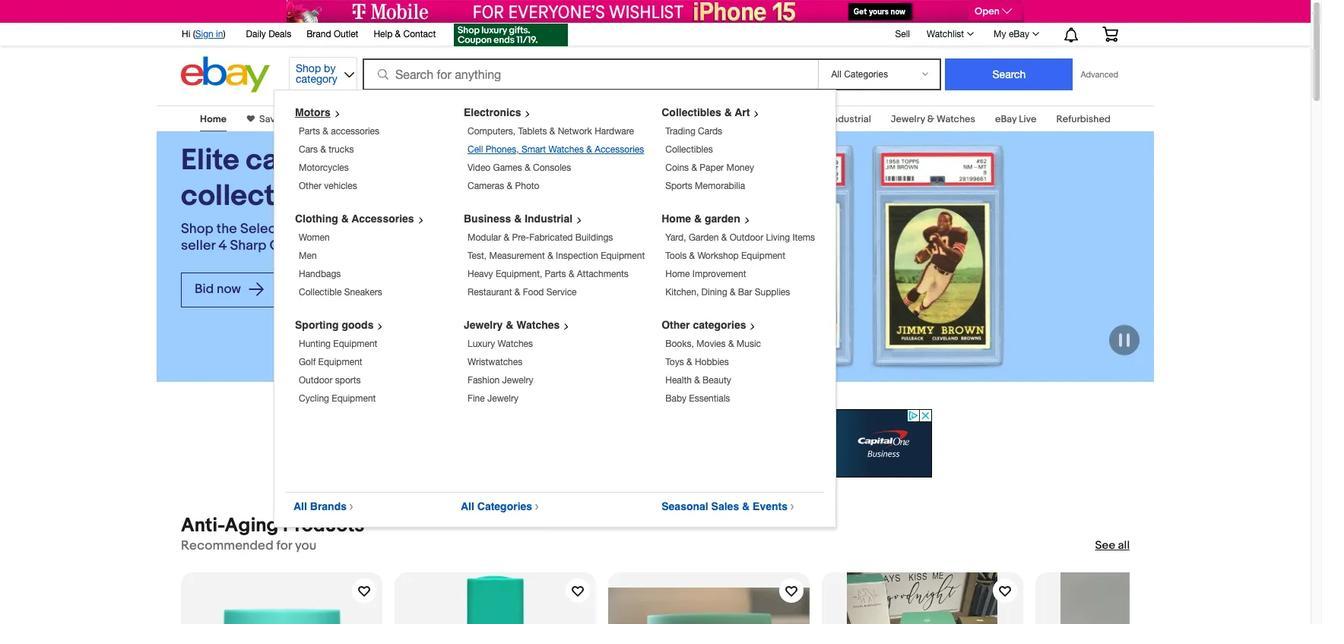 Task type: locate. For each thing, give the bounding box(es) containing it.
jewelry
[[891, 113, 925, 125], [464, 319, 503, 331], [502, 376, 533, 386], [487, 394, 518, 404]]

ebay live
[[995, 113, 1037, 125]]

women link
[[299, 233, 330, 243]]

1 vertical spatial sporting
[[295, 319, 339, 331]]

1 vertical spatial parts
[[545, 269, 566, 280]]

sporting for sporting goods
[[295, 319, 339, 331]]

products
[[283, 515, 364, 538]]

saved link
[[255, 113, 287, 125]]

home down tools
[[665, 269, 690, 280]]

0 vertical spatial other
[[299, 181, 322, 192]]

jewelry & watches link
[[891, 113, 975, 125], [464, 319, 576, 331]]

motors link
[[295, 106, 346, 119], [307, 113, 338, 125]]

elite cards for your collection main content
[[0, 97, 1311, 625]]

0 vertical spatial advertisement region
[[287, 0, 1024, 23]]

collectibles for collectibles & art
[[662, 106, 721, 119]]

music
[[737, 339, 761, 350]]

1 horizontal spatial accessories
[[595, 144, 644, 155]]

all categories link
[[461, 501, 545, 513]]

1 vertical spatial ebay
[[995, 113, 1017, 125]]

saved
[[259, 113, 287, 125]]

other up books,
[[662, 319, 690, 331]]

sporting up cards
[[687, 113, 726, 125]]

0 horizontal spatial all
[[293, 501, 307, 513]]

baby
[[665, 394, 687, 404]]

computers,
[[468, 126, 516, 137]]

home up the tablets
[[502, 113, 529, 125]]

1 vertical spatial jewelry & watches
[[464, 319, 560, 331]]

sneakers
[[344, 287, 382, 298]]

industrial inside elite cards for your collection main content
[[830, 113, 871, 125]]

seasonal
[[662, 501, 708, 513]]

parts down test, measurement & inspection equipment link
[[545, 269, 566, 280]]

4
[[218, 238, 227, 254]]

all categories
[[461, 501, 532, 513]]

0 vertical spatial ebay
[[1009, 29, 1029, 40]]

0 vertical spatial industrial
[[830, 113, 871, 125]]

collectibles & art
[[662, 106, 750, 119]]

1 horizontal spatial other
[[662, 319, 690, 331]]

help
[[374, 29, 393, 40]]

collectibles link down "trading cards" link
[[665, 144, 713, 155]]

garden up computers, tablets & network hardware link
[[541, 113, 574, 125]]

1 horizontal spatial parts
[[545, 269, 566, 280]]

refurbished
[[1056, 113, 1111, 125]]

0 horizontal spatial industrial
[[525, 213, 573, 225]]

business up modular
[[464, 213, 511, 225]]

0 horizontal spatial outdoor
[[299, 376, 333, 386]]

1 vertical spatial accessories
[[352, 213, 414, 225]]

0 horizontal spatial business
[[464, 213, 511, 225]]

0 vertical spatial business
[[779, 113, 819, 125]]

accessories inside "computers, tablets & network hardware cell phones, smart watches & accessories video games & consoles cameras & photo"
[[595, 144, 644, 155]]

0 vertical spatial toys
[[647, 113, 668, 125]]

equipment down living
[[741, 251, 785, 262]]

accessories down vehicles
[[352, 213, 414, 225]]

banner containing shop by category
[[173, 19, 1130, 528]]

home for home & garden
[[502, 113, 529, 125]]

golf
[[299, 357, 316, 368]]

toys inside the books, movies & music toys & hobbies health & beauty baby essentials
[[665, 357, 684, 368]]

my ebay link
[[985, 25, 1046, 43]]

business & industrial link
[[779, 113, 871, 125], [464, 213, 589, 225]]

0 horizontal spatial parts
[[299, 126, 320, 137]]

1 vertical spatial jewelry & watches link
[[464, 319, 576, 331]]

watches up wristwatches
[[498, 339, 533, 350]]

ebay right my
[[1009, 29, 1029, 40]]

outdoor up tools & workshop equipment link
[[730, 233, 763, 243]]

1 vertical spatial advertisement region
[[379, 410, 932, 478]]

toys up trading
[[647, 113, 668, 125]]

your shopping cart image
[[1102, 27, 1119, 42]]

1 horizontal spatial industrial
[[830, 113, 871, 125]]

advertisement region inside elite cards for your collection main content
[[379, 410, 932, 478]]

1 vertical spatial business & industrial link
[[464, 213, 589, 225]]

1 horizontal spatial shop
[[296, 62, 321, 75]]

tablets
[[518, 126, 547, 137]]

phones,
[[486, 144, 519, 155]]

ebay left live
[[995, 113, 1017, 125]]

0 horizontal spatial jewelry & watches
[[464, 319, 560, 331]]

1 vertical spatial industrial
[[525, 213, 573, 225]]

1 vertical spatial garden
[[689, 233, 719, 243]]

home inside yard, garden & outdoor living items tools & workshop equipment home improvement kitchen, dining & bar supplies
[[665, 269, 690, 280]]

clothing
[[295, 213, 338, 225]]

1 horizontal spatial outdoor
[[730, 233, 763, 243]]

ebay live link
[[995, 113, 1037, 125]]

1 vertical spatial shop
[[181, 221, 213, 238]]

0 vertical spatial business & industrial link
[[779, 113, 871, 125]]

fine
[[468, 394, 485, 404]]

ebay inside elite cards for your collection main content
[[995, 113, 1017, 125]]

& inside trading cards collectibles coins & paper money sports memorabilia
[[691, 163, 697, 173]]

motors inside elite cards for your collection main content
[[307, 113, 338, 125]]

1 horizontal spatial all
[[461, 501, 474, 513]]

sporting up hunting
[[295, 319, 339, 331]]

1 horizontal spatial business & industrial
[[779, 113, 871, 125]]

business
[[779, 113, 819, 125], [464, 213, 511, 225]]

watches inside elite cards for your collection main content
[[937, 113, 975, 125]]

all brands link
[[293, 501, 360, 513]]

equipment
[[601, 251, 645, 262], [741, 251, 785, 262], [333, 339, 377, 350], [318, 357, 362, 368], [332, 394, 376, 404]]

shop by category
[[296, 62, 337, 85]]

0 horizontal spatial other
[[299, 181, 322, 192]]

luxury
[[468, 339, 495, 350]]

1 horizontal spatial collectibles link
[[665, 144, 713, 155]]

1 horizontal spatial jewelry & watches
[[891, 113, 975, 125]]

0 vertical spatial jewelry & watches
[[891, 113, 975, 125]]

shop left the by at left
[[296, 62, 321, 75]]

all left brands
[[293, 501, 307, 513]]

fine jewelry link
[[468, 394, 518, 404]]

other down the 'motorcycles' link at the top left of page
[[299, 181, 322, 192]]

0 horizontal spatial business & industrial
[[464, 213, 573, 225]]

garden down home & garden
[[689, 233, 719, 243]]

restaurant & food service link
[[468, 287, 577, 298]]

the
[[217, 221, 237, 238]]

cell phones, smart watches & accessories link
[[468, 144, 644, 155]]

from
[[402, 221, 431, 238]]

equipment up attachments on the left of page
[[601, 251, 645, 262]]

0 horizontal spatial jewelry & watches link
[[464, 319, 576, 331]]

1 vertical spatial collectibles link
[[665, 144, 713, 155]]

watches down network
[[549, 144, 584, 155]]

watches inside "computers, tablets & network hardware cell phones, smart watches & accessories video games & consoles cameras & photo"
[[549, 144, 584, 155]]

sporting goods link
[[295, 319, 390, 331]]

jewelry & watches inside elite cards for your collection main content
[[891, 113, 975, 125]]

advertisement region
[[287, 0, 1024, 23], [379, 410, 932, 478]]

essentials
[[689, 394, 730, 404]]

collectibles & art link
[[662, 106, 766, 119]]

cycling
[[299, 394, 329, 404]]

0 vertical spatial parts
[[299, 126, 320, 137]]

brand outlet link
[[307, 27, 358, 43]]

ebay
[[1009, 29, 1029, 40], [995, 113, 1017, 125]]

home up yard,
[[662, 213, 691, 225]]

parts inside parts & accessories cars & trucks motorcycles other vehicles
[[299, 126, 320, 137]]

1 vertical spatial toys
[[665, 357, 684, 368]]

all left categories
[[461, 501, 474, 513]]

0 vertical spatial jewelry & watches link
[[891, 113, 975, 125]]

collectibles up "trading cards" link
[[662, 106, 721, 119]]

shop up seller
[[181, 221, 213, 238]]

0 vertical spatial outdoor
[[730, 233, 763, 243]]

banner
[[173, 19, 1130, 528]]

0 vertical spatial sporting
[[687, 113, 726, 125]]

business right goods
[[779, 113, 819, 125]]

motorcycles link
[[299, 163, 349, 173]]

jewelry & watches for right jewelry & watches link
[[891, 113, 975, 125]]

cars & trucks link
[[299, 144, 354, 155]]

toys up health
[[665, 357, 684, 368]]

1 horizontal spatial business
[[779, 113, 819, 125]]

luxury watches link
[[468, 339, 533, 350]]

)
[[223, 29, 225, 40]]

consoles
[[533, 163, 571, 173]]

garden inside elite cards for your collection main content
[[541, 113, 574, 125]]

sporting inside elite cards for your collection main content
[[687, 113, 726, 125]]

1 horizontal spatial sporting
[[687, 113, 726, 125]]

for inside the elite cards for your collection shop the select showcase auction from seller 4 sharp corners.
[[328, 143, 364, 179]]

fashion
[[468, 376, 500, 386]]

1 vertical spatial other
[[662, 319, 690, 331]]

0 horizontal spatial shop
[[181, 221, 213, 238]]

None submit
[[945, 59, 1073, 90]]

outdoor up cycling
[[299, 376, 333, 386]]

business & industrial inside elite cards for your collection main content
[[779, 113, 871, 125]]

collectibles link up cell
[[428, 113, 483, 125]]

0 vertical spatial business & industrial
[[779, 113, 871, 125]]

home up 'elite'
[[200, 113, 227, 125]]

0 vertical spatial shop
[[296, 62, 321, 75]]

anti-aging products link
[[181, 515, 364, 538]]

1 all from the left
[[293, 501, 307, 513]]

hi
[[182, 29, 190, 40]]

sales
[[711, 501, 739, 513]]

accessories down hardware
[[595, 144, 644, 155]]

toys inside elite cards for your collection main content
[[647, 113, 668, 125]]

vehicles
[[324, 181, 357, 192]]

goods
[[342, 319, 374, 331]]

deals
[[268, 29, 291, 40]]

2 all from the left
[[461, 501, 474, 513]]

1 horizontal spatial business & industrial link
[[779, 113, 871, 125]]

jewelry & watches inside banner
[[464, 319, 560, 331]]

1 vertical spatial business & industrial
[[464, 213, 573, 225]]

sporting inside banner
[[295, 319, 339, 331]]

seasonal sales & events
[[662, 501, 788, 513]]

business & industrial inside banner
[[464, 213, 573, 225]]

health
[[665, 376, 692, 386]]

all
[[293, 501, 307, 513], [461, 501, 474, 513]]

food
[[523, 287, 544, 298]]

advanced
[[1081, 70, 1118, 79]]

equipment inside yard, garden & outdoor living items tools & workshop equipment home improvement kitchen, dining & bar supplies
[[741, 251, 785, 262]]

1 vertical spatial for
[[276, 539, 292, 554]]

collectibles up cell
[[428, 113, 483, 125]]

parts up cars
[[299, 126, 320, 137]]

0 vertical spatial accessories
[[595, 144, 644, 155]]

collectibles down "trading cards" link
[[665, 144, 713, 155]]

goods
[[728, 113, 759, 125]]

sporting for sporting goods
[[687, 113, 726, 125]]

0 horizontal spatial sporting
[[295, 319, 339, 331]]

all for all categories
[[461, 501, 474, 513]]

0 vertical spatial garden
[[541, 113, 574, 125]]

&
[[395, 29, 401, 40], [724, 106, 732, 119], [531, 113, 539, 125], [821, 113, 828, 125], [927, 113, 934, 125], [323, 126, 328, 137], [550, 126, 555, 137], [320, 144, 326, 155], [586, 144, 592, 155], [525, 163, 530, 173], [691, 163, 697, 173], [507, 181, 513, 192], [341, 213, 349, 225], [514, 213, 522, 225], [694, 213, 702, 225], [504, 233, 510, 243], [721, 233, 727, 243], [548, 251, 553, 262], [689, 251, 695, 262], [569, 269, 574, 280], [515, 287, 520, 298], [730, 287, 736, 298], [506, 319, 513, 331], [728, 339, 734, 350], [687, 357, 692, 368], [694, 376, 700, 386], [742, 501, 750, 513]]

kitchen, dining & bar supplies link
[[665, 287, 790, 298]]

wristwatches link
[[468, 357, 522, 368]]

1 vertical spatial business
[[464, 213, 511, 225]]

1 horizontal spatial garden
[[689, 233, 719, 243]]

brands
[[310, 501, 347, 513]]

0 horizontal spatial for
[[276, 539, 292, 554]]

collectibles inside elite cards for your collection main content
[[428, 113, 483, 125]]

collectible sneakers link
[[299, 287, 382, 298]]

0 horizontal spatial collectibles link
[[428, 113, 483, 125]]

0 vertical spatial for
[[328, 143, 364, 179]]

get the coupon image
[[454, 24, 568, 46]]

by
[[324, 62, 336, 75]]

1 vertical spatial outdoor
[[299, 376, 333, 386]]

1 horizontal spatial for
[[328, 143, 364, 179]]

garden
[[705, 213, 740, 225]]

for
[[328, 143, 364, 179], [276, 539, 292, 554]]

equipment down sports on the bottom left
[[332, 394, 376, 404]]

photo
[[515, 181, 539, 192]]

yard,
[[665, 233, 686, 243]]

video games & consoles link
[[468, 163, 571, 173]]

shop inside the elite cards for your collection shop the select showcase auction from seller 4 sharp corners.
[[181, 221, 213, 238]]

luxury watches wristwatches fashion jewelry fine jewelry
[[468, 339, 533, 404]]

equipment down goods
[[333, 339, 377, 350]]

0 horizontal spatial garden
[[541, 113, 574, 125]]

corners.
[[270, 238, 324, 254]]

watches left ebay live link
[[937, 113, 975, 125]]

you
[[295, 539, 316, 554]]



Task type: vqa. For each thing, say whether or not it's contained in the screenshot.
baby essentials LINK on the right
yes



Task type: describe. For each thing, give the bounding box(es) containing it.
modular & pre-fabricated buildings link
[[468, 233, 613, 243]]

equipment inside modular & pre-fabricated buildings test, measurement & inspection equipment heavy equipment, parts & attachments restaurant & food service
[[601, 251, 645, 262]]

home & garden
[[502, 113, 574, 125]]

cycling equipment link
[[299, 394, 376, 404]]

wristwatches
[[468, 357, 522, 368]]

garden inside yard, garden & outdoor living items tools & workshop equipment home improvement kitchen, dining & bar supplies
[[689, 233, 719, 243]]

books, movies & music toys & hobbies health & beauty baby essentials
[[665, 339, 761, 404]]

tools
[[665, 251, 687, 262]]

outdoor inside yard, garden & outdoor living items tools & workshop equipment home improvement kitchen, dining & bar supplies
[[730, 233, 763, 243]]

attachments
[[577, 269, 629, 280]]

trading cards collectibles coins & paper money sports memorabilia
[[665, 126, 754, 192]]

Search for anything text field
[[365, 60, 815, 89]]

business & industrial for 'business & industrial' "link" inside the elite cards for your collection main content
[[779, 113, 871, 125]]

smart
[[521, 144, 546, 155]]

all for all brands
[[293, 501, 307, 513]]

electronics link
[[464, 106, 537, 119]]

daily
[[246, 29, 266, 40]]

sports memorabilia link
[[665, 181, 745, 192]]

sign in link
[[195, 29, 223, 40]]

other vehicles link
[[299, 181, 357, 192]]

business & industrial link inside elite cards for your collection main content
[[779, 113, 871, 125]]

collection
[[181, 179, 316, 214]]

parts inside modular & pre-fabricated buildings test, measurement & inspection equipment heavy equipment, parts & attachments restaurant & food service
[[545, 269, 566, 280]]

categories
[[477, 501, 532, 513]]

fashion jewelry link
[[468, 376, 533, 386]]

coins & paper money link
[[665, 163, 754, 173]]

clothing & accessories
[[295, 213, 414, 225]]

recommended for you element
[[181, 539, 316, 555]]

bid
[[195, 282, 214, 297]]

daily deals link
[[246, 27, 291, 43]]

heavy
[[468, 269, 493, 280]]

toys & hobbies link
[[665, 357, 729, 368]]

collectibles inside trading cards collectibles coins & paper money sports memorabilia
[[665, 144, 713, 155]]

sporting goods link
[[687, 113, 759, 125]]

books, movies & music link
[[665, 339, 761, 350]]

0 vertical spatial collectibles link
[[428, 113, 483, 125]]

other inside parts & accessories cars & trucks motorcycles other vehicles
[[299, 181, 322, 192]]

dining
[[701, 287, 727, 298]]

elite cards for your collection shop the select showcase auction from seller 4 sharp corners.
[[181, 143, 431, 254]]

see all link
[[1095, 539, 1130, 555]]

contact
[[403, 29, 436, 40]]

trucks
[[329, 144, 354, 155]]

pre-
[[512, 233, 529, 243]]

health & beauty link
[[665, 376, 731, 386]]

bar
[[738, 287, 752, 298]]

sports
[[335, 376, 361, 386]]

& inside account navigation
[[395, 29, 401, 40]]

equipment down hunting equipment link
[[318, 357, 362, 368]]

computers, tablets & network hardware link
[[468, 126, 634, 137]]

women
[[299, 233, 330, 243]]

home for home & garden
[[662, 213, 691, 225]]

0 horizontal spatial accessories
[[352, 213, 414, 225]]

hardware
[[595, 126, 634, 137]]

live
[[1019, 113, 1037, 125]]

kitchen,
[[665, 287, 699, 298]]

business & industrial for leftmost 'business & industrial' "link"
[[464, 213, 573, 225]]

sharp
[[230, 238, 266, 254]]

watches down food
[[516, 319, 560, 331]]

movies
[[697, 339, 726, 350]]

trading
[[665, 126, 696, 137]]

1 horizontal spatial jewelry & watches link
[[891, 113, 975, 125]]

showcase
[[284, 221, 349, 238]]

inspection
[[556, 251, 598, 262]]

daily deals
[[246, 29, 291, 40]]

bid now link
[[181, 273, 279, 308]]

categories
[[693, 319, 746, 331]]

aging
[[225, 515, 279, 538]]

collectibles for collectibles
[[428, 113, 483, 125]]

account navigation
[[173, 19, 1130, 49]]

category
[[296, 73, 337, 85]]

jewelry inside elite cards for your collection main content
[[891, 113, 925, 125]]

my
[[994, 29, 1006, 40]]

books,
[[665, 339, 694, 350]]

clothing & accessories link
[[295, 213, 430, 225]]

modular
[[468, 233, 501, 243]]

living
[[766, 233, 790, 243]]

yard, garden & outdoor living items link
[[665, 233, 815, 243]]

help & contact
[[374, 29, 436, 40]]

cameras & photo link
[[468, 181, 539, 192]]

shop inside shop by category
[[296, 62, 321, 75]]

your
[[371, 143, 429, 179]]

business inside elite cards for your collection main content
[[779, 113, 819, 125]]

home for home
[[200, 113, 227, 125]]

help & contact link
[[374, 27, 436, 43]]

home & garden link
[[662, 213, 756, 225]]

buildings
[[575, 233, 613, 243]]

jewelry & watches for the bottommost jewelry & watches link
[[464, 319, 560, 331]]

hi ( sign in )
[[182, 29, 225, 40]]

outdoor inside hunting equipment golf equipment outdoor sports cycling equipment
[[299, 376, 333, 386]]

toys link
[[647, 113, 668, 125]]

fabricated
[[529, 233, 573, 243]]

(
[[193, 29, 195, 40]]

brand
[[307, 29, 331, 40]]

cell
[[468, 144, 483, 155]]

0 horizontal spatial business & industrial link
[[464, 213, 589, 225]]

anti-
[[181, 515, 225, 538]]

coins
[[665, 163, 689, 173]]

watches inside luxury watches wristwatches fashion jewelry fine jewelry
[[498, 339, 533, 350]]

parts & accessories link
[[299, 126, 379, 137]]

ebay inside account navigation
[[1009, 29, 1029, 40]]

other categories
[[662, 319, 746, 331]]

hunting equipment golf equipment outdoor sports cycling equipment
[[299, 339, 377, 404]]

supplies
[[755, 287, 790, 298]]

brand outlet
[[307, 29, 358, 40]]

advanced link
[[1073, 59, 1126, 90]]

handbags link
[[299, 269, 341, 280]]

electronics
[[464, 106, 521, 119]]



